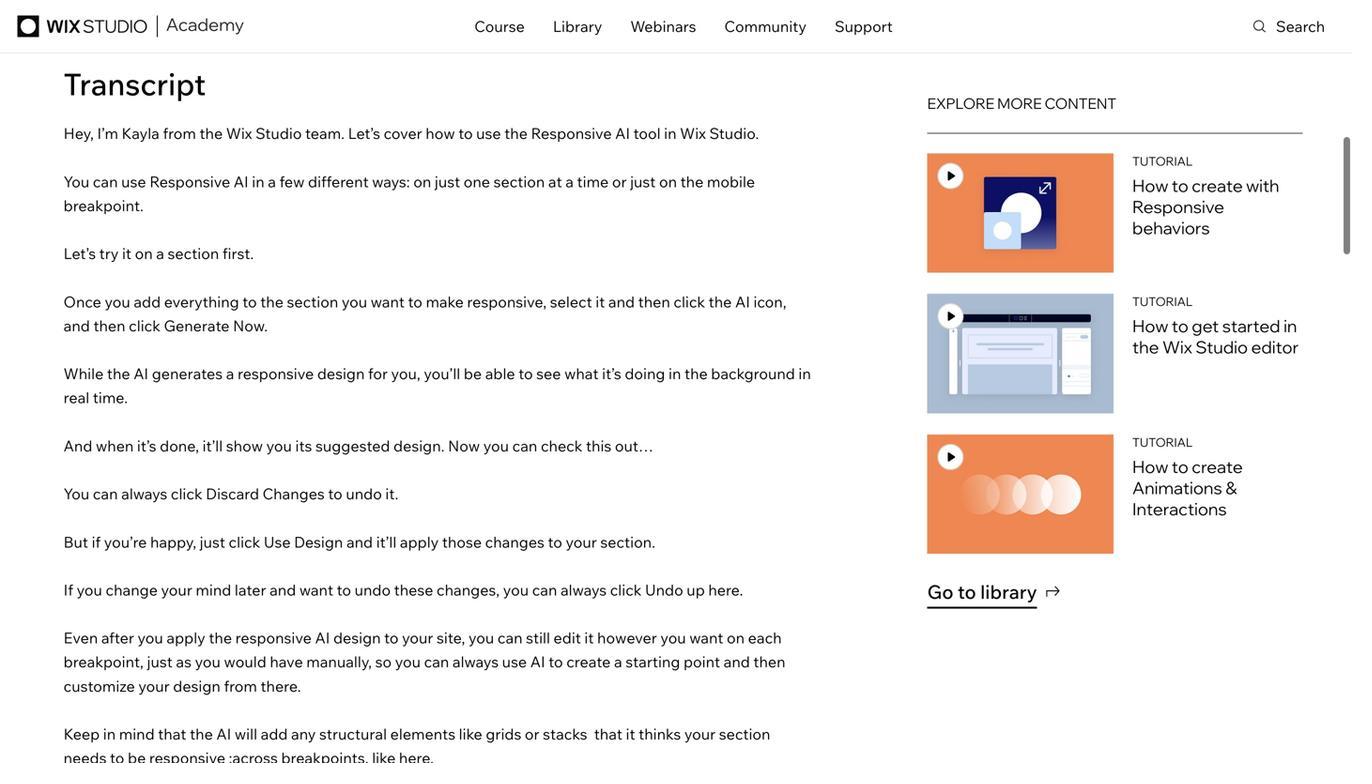 Task type: describe. For each thing, give the bounding box(es) containing it.
to left make
[[408, 292, 423, 311]]

the right doing at the left of page
[[685, 365, 708, 383]]

mobile
[[707, 172, 755, 191]]

customize
[[64, 677, 135, 696]]

change
[[106, 581, 158, 600]]

be inside while the ai generates a responsive design for you, you'll be able to see what it's doing in the background in real time.
[[464, 365, 482, 383]]

be inside keep in mind that the ai will add any structural elements like grids or stacks  that it thinks your section needs to be responsive ;across breakpoints, like here.
[[128, 749, 146, 764]]

in inside tutorial how to get started in the wix studio editor
[[1284, 316, 1298, 337]]

check
[[541, 437, 583, 455]]

how to get started in the wix studio editor image
[[928, 294, 1114, 413]]

still
[[526, 629, 550, 648]]

and
[[64, 437, 92, 455]]

few
[[280, 172, 305, 191]]

content
[[1045, 94, 1117, 112]]

ways:
[[372, 172, 410, 191]]

time
[[577, 172, 609, 191]]

the inside keep in mind that the ai will add any structural elements like grids or stacks  that it thinks your section needs to be responsive ;across breakpoints, like here.
[[190, 725, 213, 744]]

then inside even after you apply the responsive ai design to your site, you can still edit it however you want on each breakpoint, just as you would have manually, so you can always use ai to create a starting point and then customize your design from there.
[[754, 653, 786, 672]]

use inside even after you apply the responsive ai design to your site, you can still edit it however you want on each breakpoint, just as you would have manually, so you can always use ai to create a starting point and then customize your design from there.
[[502, 653, 527, 672]]

in inside you can use responsive ai in a few different ways: on just one section at a time or just on the mobile breakpoint.
[[252, 172, 265, 191]]

on right try
[[135, 244, 153, 263]]

thinks
[[639, 725, 681, 744]]

after
[[101, 629, 134, 648]]

ai down "still"
[[530, 653, 545, 672]]

you left its
[[266, 437, 292, 455]]

or inside keep in mind that the ai will add any structural elements like grids or stacks  that it thinks your section needs to be responsive ;across breakpoints, like here.
[[525, 725, 540, 744]]

the left "icon,"
[[709, 292, 732, 311]]

you right now
[[484, 437, 509, 455]]

see
[[537, 365, 561, 383]]

if
[[64, 581, 73, 600]]

first.
[[222, 244, 254, 263]]

your left site, at bottom
[[402, 629, 433, 648]]

point
[[684, 653, 721, 672]]

go to library link
[[928, 575, 1062, 609]]

library
[[981, 580, 1038, 604]]

doing
[[625, 365, 665, 383]]

breakpoint.
[[64, 196, 144, 215]]

webinars
[[631, 17, 697, 36]]

stacks
[[543, 725, 588, 744]]

0 vertical spatial here.
[[709, 581, 743, 600]]

0 horizontal spatial let's
[[64, 244, 96, 263]]

here. inside keep in mind that the ai will add any structural elements like grids or stacks  that it thinks your section needs to be responsive ;across breakpoints, like here.
[[399, 749, 434, 764]]

get
[[1192, 316, 1219, 337]]

tutorial how to create animations & interactions
[[1133, 435, 1243, 520]]

would
[[224, 653, 267, 672]]

changes
[[485, 533, 545, 552]]

as
[[176, 653, 192, 672]]

you for you can use responsive ai in a few different ways: on just one section at a time or just on the mobile breakpoint.
[[64, 172, 89, 191]]

to up now.
[[243, 292, 257, 311]]

the inside tutorial how to get started in the wix studio editor
[[1133, 337, 1160, 358]]

library
[[553, 17, 602, 36]]

but
[[64, 533, 88, 552]]

want inside even after you apply the responsive ai design to your site, you can still edit it however you want on each breakpoint, just as you would have manually, so you can always use ai to create a starting point and then customize your design from there.
[[690, 629, 724, 648]]

to right the changes
[[548, 533, 563, 552]]

just down the "tool"
[[630, 172, 656, 191]]

ai inside you can use responsive ai in a few different ways: on just one section at a time or just on the mobile breakpoint.
[[234, 172, 249, 191]]

keep
[[64, 725, 100, 744]]

0 vertical spatial always
[[121, 485, 167, 504]]

click left "icon,"
[[674, 292, 705, 311]]

1 vertical spatial it'll
[[376, 533, 397, 552]]

section.
[[601, 533, 656, 552]]

if
[[92, 533, 101, 552]]

and inside even after you apply the responsive ai design to your site, you can still edit it however you want on each breakpoint, just as you would have manually, so you can always use ai to create a starting point and then customize your design from there.
[[724, 653, 750, 672]]

to right go
[[958, 580, 977, 604]]

2 horizontal spatial always
[[561, 581, 607, 600]]

click left "generate"
[[129, 316, 160, 335]]

the right how
[[505, 124, 528, 143]]

background
[[711, 365, 795, 383]]

can left check
[[513, 437, 538, 455]]

use
[[264, 533, 291, 552]]

responsive inside tutorial how to create with responsive behaviors
[[1133, 196, 1225, 217]]

you up starting
[[661, 629, 686, 648]]

1 horizontal spatial use
[[476, 124, 501, 143]]

its
[[295, 437, 312, 455]]

it.
[[386, 485, 399, 504]]

transcript
[[64, 65, 206, 103]]

you,
[[391, 365, 421, 383]]

click left use
[[229, 533, 260, 552]]

let's try it on a section first.
[[64, 244, 257, 263]]

explore
[[928, 94, 995, 112]]

to right changes
[[328, 485, 343, 504]]

responsive for a
[[238, 365, 314, 383]]

breakpoint,
[[64, 653, 144, 672]]

tutorial how to create with responsive behaviors
[[1133, 153, 1280, 238]]

a right try
[[156, 244, 164, 263]]

able
[[485, 365, 515, 383]]

0 vertical spatial mind
[[196, 581, 231, 600]]

while
[[64, 365, 104, 383]]

you right so
[[395, 653, 421, 672]]

and when it's done, it'll show you its suggested design. now you can check this out…
[[64, 437, 654, 455]]

i'm
[[97, 124, 118, 143]]

community
[[725, 17, 807, 36]]

studio.
[[710, 124, 759, 143]]

;across
[[229, 749, 278, 764]]

so
[[375, 653, 392, 672]]

how
[[426, 124, 455, 143]]

you right after
[[138, 629, 163, 648]]

can left "still"
[[498, 629, 523, 648]]

how to create animations & interactions image
[[928, 435, 1114, 554]]

how to get started in the wix studio editor list item
[[928, 294, 1303, 413]]

edit
[[554, 629, 581, 648]]

you're
[[104, 533, 147, 552]]

show
[[226, 437, 263, 455]]

when
[[96, 437, 134, 455]]

to inside tutorial how to create with responsive behaviors
[[1172, 175, 1189, 196]]

can down site, at bottom
[[424, 653, 449, 672]]

once
[[64, 292, 101, 311]]

your up that
[[138, 677, 170, 696]]

1 vertical spatial then
[[93, 316, 125, 335]]

at
[[548, 172, 562, 191]]

in right the "tool"
[[664, 124, 677, 143]]

interactions
[[1133, 498, 1227, 520]]

one
[[464, 172, 490, 191]]

now
[[448, 437, 480, 455]]

select
[[550, 292, 592, 311]]

tutorial for how to get started in the wix studio editor
[[1133, 294, 1193, 309]]

you for you can always click discard changes to undo it.
[[64, 485, 89, 504]]

animations
[[1133, 477, 1223, 498]]

hey,
[[64, 124, 94, 143]]

&
[[1226, 477, 1237, 498]]

ai inside while the ai generates a responsive design for you, you'll be able to see what it's doing in the background in real time.
[[134, 365, 149, 383]]

these
[[394, 581, 433, 600]]

to right how
[[459, 124, 473, 143]]

starting
[[626, 653, 680, 672]]

changes
[[263, 485, 325, 504]]

use inside you can use responsive ai in a few different ways: on just one section at a time or just on the mobile breakpoint.
[[121, 172, 146, 191]]

mind inside keep in mind that the ai will add any structural elements like grids or stacks  that it thinks your section needs to be responsive ;across breakpoints, like here.
[[119, 725, 155, 744]]

add inside keep in mind that the ai will add any structural elements like grids or stacks  that it thinks your section needs to be responsive ;across breakpoints, like here.
[[261, 725, 288, 744]]

0 horizontal spatial wix
[[226, 124, 252, 143]]

create for &
[[1192, 456, 1243, 477]]

any
[[291, 725, 316, 744]]

1 vertical spatial undo
[[355, 581, 391, 600]]

you right 'as'
[[195, 653, 221, 672]]

needs
[[64, 749, 107, 764]]

studio inside tutorial how to get started in the wix studio editor
[[1196, 337, 1248, 358]]

it right try
[[122, 244, 132, 263]]

to down the but if you're happy, just click use design and it'll apply those changes to your section. in the bottom of the page
[[337, 581, 351, 600]]

ai up the manually,
[[315, 629, 330, 648]]

changes,
[[437, 581, 500, 600]]

0 vertical spatial then
[[638, 292, 670, 311]]

it inside even after you apply the responsive ai design to your site, you can still edit it however you want on each breakpoint, just as you would have manually, so you can always use ai to create a starting point and then customize your design from there.
[[585, 629, 594, 648]]

you right site, at bottom
[[469, 629, 494, 648]]

you right if
[[77, 581, 102, 600]]

done,
[[160, 437, 199, 455]]

generate
[[164, 316, 230, 335]]

1 horizontal spatial apply
[[400, 533, 439, 552]]

tutorial for how to create animations & interactions
[[1133, 435, 1193, 450]]

kayla
[[122, 124, 160, 143]]

list containing how to create with responsive behaviors
[[928, 133, 1303, 565]]

to inside while the ai generates a responsive design for you, you'll be able to see what it's doing in the background in real time.
[[519, 365, 533, 383]]

just right happy,
[[200, 533, 225, 552]]

or inside you can use responsive ai in a few different ways: on just one section at a time or just on the mobile breakpoint.
[[612, 172, 627, 191]]

can up the if on the bottom left of page
[[93, 485, 118, 504]]

icon,
[[754, 292, 787, 311]]

1 vertical spatial want
[[300, 581, 333, 600]]

design inside while the ai generates a responsive design for you, you'll be able to see what it's doing in the background in real time.
[[317, 365, 365, 383]]

a right at
[[566, 172, 574, 191]]



Task type: locate. For each thing, give the bounding box(es) containing it.
section inside keep in mind that the ai will add any structural elements like grids or stacks  that it thinks your section needs to be responsive ;across breakpoints, like here.
[[719, 725, 771, 744]]

apply left those
[[400, 533, 439, 552]]

1 wix studio logo image from the left
[[15, 15, 149, 37]]

it right 'edit'
[[585, 629, 594, 648]]

2 vertical spatial tutorial
[[1133, 435, 1193, 450]]

how to create with responsive behaviors list item
[[928, 153, 1303, 273]]

your left section.
[[566, 533, 597, 552]]

it
[[122, 244, 132, 263], [596, 292, 605, 311], [585, 629, 594, 648], [626, 725, 636, 744]]

ai left few
[[234, 172, 249, 191]]

1 vertical spatial be
[[128, 749, 146, 764]]

just inside even after you apply the responsive ai design to your site, you can still edit it however you want on each breakpoint, just as you would have manually, so you can always use ai to create a starting point and then customize your design from there.
[[147, 653, 173, 672]]

create left with
[[1192, 175, 1243, 196]]

wix left team.
[[226, 124, 252, 143]]

structural
[[319, 725, 387, 744]]

1 vertical spatial it's
[[137, 437, 156, 455]]

0 vertical spatial you
[[64, 172, 89, 191]]

tutorial inside tutorial how to get started in the wix studio editor
[[1133, 294, 1193, 309]]

1 vertical spatial mind
[[119, 725, 155, 744]]

1 vertical spatial add
[[261, 725, 288, 744]]

happy,
[[150, 533, 196, 552]]

2 horizontal spatial then
[[754, 653, 786, 672]]

from down 'would' in the bottom left of the page
[[224, 677, 257, 696]]

always down site, at bottom
[[453, 653, 499, 672]]

while the ai generates a responsive design for you, you'll be able to see what it's doing in the background in real time.
[[64, 365, 811, 407]]

add inside the once you add everything to the section you want to make responsive, select it and then click the ai icon, and then click generate now.
[[134, 292, 161, 311]]

0 horizontal spatial use
[[121, 172, 146, 191]]

you up breakpoint.
[[64, 172, 89, 191]]

course link
[[475, 8, 525, 44]]

1 vertical spatial create
[[1192, 456, 1243, 477]]

section inside the once you add everything to the section you want to make responsive, select it and then click the ai icon, and then click generate now.
[[287, 292, 338, 311]]

responsive
[[531, 124, 612, 143], [150, 172, 230, 191], [1133, 196, 1225, 217]]

2 vertical spatial then
[[754, 653, 786, 672]]

create for responsive
[[1192, 175, 1243, 196]]

design
[[317, 365, 365, 383], [333, 629, 381, 648], [173, 677, 221, 696]]

1 vertical spatial from
[[224, 677, 257, 696]]

let's left try
[[64, 244, 96, 263]]

from right kayla
[[163, 124, 196, 143]]

2 tutorial from the top
[[1133, 294, 1193, 309]]

wix inside tutorial how to get started in the wix studio editor
[[1163, 337, 1193, 358]]

in right 'keep'
[[103, 725, 116, 744]]

2 vertical spatial want
[[690, 629, 724, 648]]

in left few
[[252, 172, 265, 191]]

0 vertical spatial how
[[1133, 175, 1169, 196]]

like left grids
[[459, 725, 483, 744]]

1 horizontal spatial want
[[371, 292, 405, 311]]

1 vertical spatial let's
[[64, 244, 96, 263]]

studio left team.
[[256, 124, 302, 143]]

course
[[475, 17, 525, 36]]

to left get
[[1172, 316, 1189, 337]]

2 horizontal spatial responsive
[[1133, 196, 1225, 217]]

responsive inside keep in mind that the ai will add any structural elements like grids or stacks  that it thinks your section needs to be responsive ;across breakpoints, like here.
[[149, 749, 226, 764]]

your
[[566, 533, 597, 552], [161, 581, 192, 600], [402, 629, 433, 648], [138, 677, 170, 696], [685, 725, 716, 744]]

elements
[[390, 725, 456, 744]]

editor
[[1252, 337, 1299, 358]]

0 horizontal spatial want
[[300, 581, 333, 600]]

like down structural
[[372, 749, 396, 764]]

in inside keep in mind that the ai will add any structural elements like grids or stacks  that it thinks your section needs to be responsive ;across breakpoints, like here.
[[103, 725, 116, 744]]

0 vertical spatial it's
[[602, 365, 622, 383]]

real
[[64, 389, 89, 407]]

0 vertical spatial or
[[612, 172, 627, 191]]

2 vertical spatial responsive
[[149, 749, 226, 764]]

create inside tutorial how to create animations & interactions
[[1192, 456, 1243, 477]]

0 vertical spatial like
[[459, 725, 483, 744]]

hey, i'm kayla from the wix studio team. let's cover how to use the responsive ai tool in wix studio.
[[64, 124, 763, 143]]

to up behaviors
[[1172, 175, 1189, 196]]

0 vertical spatial responsive
[[238, 365, 314, 383]]

2 wix studio academy logo image from the left
[[167, 18, 244, 34]]

responsive down that
[[149, 749, 226, 764]]

and right point
[[724, 653, 750, 672]]

1 vertical spatial use
[[121, 172, 146, 191]]

later
[[235, 581, 266, 600]]

1 wix studio academy logo image from the left
[[165, 18, 245, 34]]

each
[[748, 629, 782, 648]]

this
[[586, 437, 612, 455]]

responsive down kayla
[[150, 172, 230, 191]]

click left undo
[[610, 581, 642, 600]]

1 horizontal spatial studio
[[1196, 337, 1248, 358]]

create inside tutorial how to create with responsive behaviors
[[1192, 175, 1243, 196]]

want inside the once you add everything to the section you want to make responsive, select it and then click the ai icon, and then click generate now.
[[371, 292, 405, 311]]

tutorial up behaviors
[[1133, 153, 1193, 168]]

1 vertical spatial studio
[[1196, 337, 1248, 358]]

can
[[93, 172, 118, 191], [513, 437, 538, 455], [93, 485, 118, 504], [532, 581, 557, 600], [498, 629, 523, 648], [424, 653, 449, 672]]

tutorial how to get started in the wix studio editor
[[1133, 294, 1299, 358]]

how for how to create animations & interactions
[[1133, 456, 1169, 477]]

the inside even after you apply the responsive ai design to your site, you can still edit it however you want on each breakpoint, just as you would have manually, so you can always use ai to create a starting point and then customize your design from there.
[[209, 629, 232, 648]]

1 horizontal spatial then
[[638, 292, 670, 311]]

tab
[[64, 0, 166, 30]]

on
[[414, 172, 431, 191], [659, 172, 677, 191], [135, 244, 153, 263], [727, 629, 745, 648]]

responsive inside even after you apply the responsive ai design to your site, you can still edit it however you want on each breakpoint, just as you would have manually, so you can always use ai to create a starting point and then customize your design from there.
[[235, 629, 312, 648]]

0 vertical spatial studio
[[256, 124, 302, 143]]

you right once
[[105, 292, 130, 311]]

on inside even after you apply the responsive ai design to your site, you can still edit it however you want on each breakpoint, just as you would have manually, so you can always use ai to create a starting point and then customize your design from there.
[[727, 629, 745, 648]]

generates
[[152, 365, 223, 383]]

tutorial inside tutorial how to create animations & interactions
[[1133, 435, 1193, 450]]

and right design
[[347, 533, 373, 552]]

0 horizontal spatial add
[[134, 292, 161, 311]]

then down once
[[93, 316, 125, 335]]

1 horizontal spatial it's
[[602, 365, 622, 383]]

1 horizontal spatial let's
[[348, 124, 380, 143]]

create
[[1192, 175, 1243, 196], [1192, 456, 1243, 477], [567, 653, 611, 672]]

1 vertical spatial you
[[64, 485, 89, 504]]

on down the "tool"
[[659, 172, 677, 191]]

wix studio academy logo image
[[165, 18, 245, 34], [167, 18, 244, 34]]

to right "needs"
[[110, 749, 124, 764]]

suggested
[[316, 437, 390, 455]]

2 you from the top
[[64, 485, 89, 504]]

1 horizontal spatial mind
[[196, 581, 231, 600]]

responsive inside you can use responsive ai in a few different ways: on just one section at a time or just on the mobile breakpoint.
[[150, 172, 230, 191]]

3 how from the top
[[1133, 456, 1169, 477]]

be right "needs"
[[128, 749, 146, 764]]

ai inside keep in mind that the ai will add any structural elements like grids or stacks  that it thinks your section needs to be responsive ;across breakpoints, like here.
[[216, 725, 231, 744]]

2 horizontal spatial want
[[690, 629, 724, 648]]

can up "still"
[[532, 581, 557, 600]]

tab list
[[64, 0, 881, 30]]

discard
[[206, 485, 259, 504]]

or right grids
[[525, 725, 540, 744]]

responsive,
[[467, 292, 547, 311]]

1 vertical spatial apply
[[167, 629, 205, 648]]

mind
[[196, 581, 231, 600], [119, 725, 155, 744]]

how
[[1133, 175, 1169, 196], [1133, 316, 1169, 337], [1133, 456, 1169, 477]]

everything
[[164, 292, 239, 311]]

here.
[[709, 581, 743, 600], [399, 749, 434, 764]]

time.
[[93, 389, 128, 407]]

0 vertical spatial add
[[134, 292, 161, 311]]

to inside keep in mind that the ai will add any structural elements like grids or stacks  that it thinks your section needs to be responsive ;across breakpoints, like here.
[[110, 749, 124, 764]]

0 vertical spatial tutorial
[[1133, 153, 1193, 168]]

team.
[[305, 124, 345, 143]]

how for how to create with responsive behaviors
[[1133, 175, 1169, 196]]

add down let's try it on a section first.
[[134, 292, 161, 311]]

the
[[200, 124, 223, 143], [505, 124, 528, 143], [681, 172, 704, 191], [260, 292, 284, 311], [709, 292, 732, 311], [1133, 337, 1160, 358], [107, 365, 130, 383], [685, 365, 708, 383], [209, 629, 232, 648], [190, 725, 213, 744]]

always up the you're
[[121, 485, 167, 504]]

1 horizontal spatial or
[[612, 172, 627, 191]]

1 horizontal spatial like
[[459, 725, 483, 744]]

on right the ways:
[[414, 172, 431, 191]]

just left one
[[435, 172, 460, 191]]

tutorial for how to create with responsive behaviors
[[1133, 153, 1193, 168]]

there.
[[261, 677, 301, 696]]

1 horizontal spatial be
[[464, 365, 482, 383]]

a
[[268, 172, 276, 191], [566, 172, 574, 191], [156, 244, 164, 263], [226, 365, 234, 383], [614, 653, 622, 672]]

1 vertical spatial how
[[1133, 316, 1169, 337]]

make
[[426, 292, 464, 311]]

2 horizontal spatial use
[[502, 653, 527, 672]]

responsive
[[238, 365, 314, 383], [235, 629, 312, 648], [149, 749, 226, 764]]

it'll
[[203, 437, 223, 455], [376, 533, 397, 552]]

0 vertical spatial it'll
[[203, 437, 223, 455]]

you left make
[[342, 292, 367, 311]]

it inside keep in mind that the ai will add any structural elements like grids or stacks  that it thinks your section needs to be responsive ;across breakpoints, like here.
[[626, 725, 636, 744]]

how to create with responsive behaviors image
[[928, 153, 1114, 273]]

responsive up have
[[235, 629, 312, 648]]

1 tutorial from the top
[[1133, 153, 1193, 168]]

the inside you can use responsive ai in a few different ways: on just one section at a time or just on the mobile breakpoint.
[[681, 172, 704, 191]]

2 vertical spatial use
[[502, 653, 527, 672]]

responsive inside while the ai generates a responsive design for you, you'll be able to see what it's doing in the background in real time.
[[238, 365, 314, 383]]

the right that
[[190, 725, 213, 744]]

can up breakpoint.
[[93, 172, 118, 191]]

and right select
[[609, 292, 635, 311]]

1 vertical spatial always
[[561, 581, 607, 600]]

ai
[[615, 124, 630, 143], [234, 172, 249, 191], [735, 292, 750, 311], [134, 365, 149, 383], [315, 629, 330, 648], [530, 653, 545, 672], [216, 725, 231, 744]]

2 vertical spatial always
[[453, 653, 499, 672]]

3 tutorial from the top
[[1133, 435, 1193, 450]]

have
[[270, 653, 303, 672]]

click left discard
[[171, 485, 202, 504]]

0 vertical spatial use
[[476, 124, 501, 143]]

it's
[[602, 365, 622, 383], [137, 437, 156, 455]]

apply up 'as'
[[167, 629, 205, 648]]

2 horizontal spatial wix
[[1163, 337, 1193, 358]]

just
[[435, 172, 460, 191], [630, 172, 656, 191], [200, 533, 225, 552], [147, 653, 173, 672]]

1 vertical spatial here.
[[399, 749, 434, 764]]

0 vertical spatial create
[[1192, 175, 1243, 196]]

0 vertical spatial let's
[[348, 124, 380, 143]]

will
[[235, 725, 257, 744]]

0 vertical spatial from
[[163, 124, 196, 143]]

explore more content
[[928, 94, 1117, 112]]

1 horizontal spatial add
[[261, 725, 288, 744]]

0 horizontal spatial responsive
[[150, 172, 230, 191]]

it left thinks
[[626, 725, 636, 744]]

1 horizontal spatial always
[[453, 653, 499, 672]]

let's
[[348, 124, 380, 143], [64, 244, 96, 263]]

it inside the once you add everything to the section you want to make responsive, select it and then click the ai icon, and then click generate now.
[[596, 292, 605, 311]]

then down each
[[754, 653, 786, 672]]

a inside even after you apply the responsive ai design to your site, you can still edit it however you want on each breakpoint, just as you would have manually, so you can always use ai to create a starting point and then customize your design from there.
[[614, 653, 622, 672]]

apply inside even after you apply the responsive ai design to your site, you can still edit it however you want on each breakpoint, just as you would have manually, so you can always use ai to create a starting point and then customize your design from there.
[[167, 629, 205, 648]]

1 you from the top
[[64, 172, 89, 191]]

how inside tutorial how to create with responsive behaviors
[[1133, 175, 1169, 196]]

want up point
[[690, 629, 724, 648]]

support link
[[835, 8, 893, 44]]

you
[[105, 292, 130, 311], [342, 292, 367, 311], [266, 437, 292, 455], [484, 437, 509, 455], [77, 581, 102, 600], [503, 581, 529, 600], [138, 629, 163, 648], [469, 629, 494, 648], [661, 629, 686, 648], [195, 653, 221, 672], [395, 653, 421, 672]]

section inside you can use responsive ai in a few different ways: on just one section at a time or just on the mobile breakpoint.
[[494, 172, 545, 191]]

2 how from the top
[[1133, 316, 1169, 337]]

undo
[[645, 581, 684, 600]]

the right kayla
[[200, 124, 223, 143]]

and right later
[[270, 581, 296, 600]]

even
[[64, 629, 98, 648]]

0 horizontal spatial like
[[372, 749, 396, 764]]

1 vertical spatial or
[[525, 725, 540, 744]]

0 horizontal spatial be
[[128, 749, 146, 764]]

0 vertical spatial design
[[317, 365, 365, 383]]

1 how from the top
[[1133, 175, 1169, 196]]

different
[[308, 172, 369, 191]]

your inside keep in mind that the ai will add any structural elements like grids or stacks  that it thinks your section needs to be responsive ;across breakpoints, like here.
[[685, 725, 716, 744]]

always up 'edit'
[[561, 581, 607, 600]]

it'll left show
[[203, 437, 223, 455]]

use right how
[[476, 124, 501, 143]]

0 vertical spatial responsive
[[531, 124, 612, 143]]

the up now.
[[260, 292, 284, 311]]

what
[[565, 365, 599, 383]]

how inside tutorial how to get started in the wix studio editor
[[1133, 316, 1169, 337]]

then
[[638, 292, 670, 311], [93, 316, 125, 335], [754, 653, 786, 672]]

1 vertical spatial responsive
[[235, 629, 312, 648]]

0 horizontal spatial here.
[[399, 749, 434, 764]]

want down design
[[300, 581, 333, 600]]

ai left the "tool"
[[615, 124, 630, 143]]

1 vertical spatial like
[[372, 749, 396, 764]]

those
[[442, 533, 482, 552]]

started
[[1223, 316, 1281, 337]]

the up time.
[[107, 365, 130, 383]]

to up so
[[384, 629, 399, 648]]

and down once
[[64, 316, 90, 335]]

0 horizontal spatial or
[[525, 725, 540, 744]]

a left few
[[268, 172, 276, 191]]

2 wix studio logo image from the left
[[17, 15, 147, 37]]

manually,
[[306, 653, 372, 672]]

your right change
[[161, 581, 192, 600]]

from
[[163, 124, 196, 143], [224, 677, 257, 696]]

responsive left with
[[1133, 196, 1225, 217]]

0 horizontal spatial mind
[[119, 725, 155, 744]]

0 horizontal spatial it'll
[[203, 437, 223, 455]]

like
[[459, 725, 483, 744], [372, 749, 396, 764]]

be
[[464, 365, 482, 383], [128, 749, 146, 764]]

or right time
[[612, 172, 627, 191]]

1 horizontal spatial from
[[224, 677, 257, 696]]

wix studio logo image
[[15, 15, 149, 37], [17, 15, 147, 37]]

in right doing at the left of page
[[669, 365, 681, 383]]

responsive for the
[[235, 629, 312, 648]]

responsive up at
[[531, 124, 612, 143]]

0 vertical spatial want
[[371, 292, 405, 311]]

1 horizontal spatial wix
[[680, 124, 706, 143]]

0 horizontal spatial studio
[[256, 124, 302, 143]]

create inside even after you apply the responsive ai design to your site, you can still edit it however you want on each breakpoint, just as you would have manually, so you can always use ai to create a starting point and then customize your design from there.
[[567, 653, 611, 672]]

always
[[121, 485, 167, 504], [561, 581, 607, 600], [453, 653, 499, 672]]

0 horizontal spatial always
[[121, 485, 167, 504]]

1 vertical spatial tutorial
[[1133, 294, 1193, 309]]

go to library
[[928, 580, 1038, 604]]

a inside while the ai generates a responsive design for you, you'll be able to see what it's doing in the background in real time.
[[226, 365, 234, 383]]

want
[[371, 292, 405, 311], [300, 581, 333, 600], [690, 629, 724, 648]]

0 horizontal spatial from
[[163, 124, 196, 143]]

0 vertical spatial undo
[[346, 485, 382, 504]]

from inside even after you apply the responsive ai design to your site, you can still edit it however you want on each breakpoint, just as you would have manually, so you can always use ai to create a starting point and then customize your design from there.
[[224, 677, 257, 696]]

1 vertical spatial design
[[333, 629, 381, 648]]

1 horizontal spatial here.
[[709, 581, 743, 600]]

always inside even after you apply the responsive ai design to your site, you can still edit it however you want on each breakpoint, just as you would have manually, so you can always use ai to create a starting point and then customize your design from there.
[[453, 653, 499, 672]]

0 vertical spatial be
[[464, 365, 482, 383]]

0 horizontal spatial apply
[[167, 629, 205, 648]]

you right changes,
[[503, 581, 529, 600]]

click
[[674, 292, 705, 311], [129, 316, 160, 335], [171, 485, 202, 504], [229, 533, 260, 552], [610, 581, 642, 600]]

how for how to get started in the wix studio editor
[[1133, 316, 1169, 337]]

ai inside the once you add everything to the section you want to make responsive, select it and then click the ai icon, and then click generate now.
[[735, 292, 750, 311]]

how inside tutorial how to create animations & interactions
[[1133, 456, 1169, 477]]

Search text field
[[1254, 0, 1353, 53]]

then up doing at the left of page
[[638, 292, 670, 311]]

behaviors
[[1133, 217, 1210, 238]]

2 vertical spatial create
[[567, 653, 611, 672]]

1 horizontal spatial it'll
[[376, 533, 397, 552]]

design.
[[394, 437, 445, 455]]

how to create animations & interactions list item
[[928, 435, 1303, 554]]

use
[[476, 124, 501, 143], [121, 172, 146, 191], [502, 653, 527, 672]]

grids
[[486, 725, 522, 744]]

it right select
[[596, 292, 605, 311]]

out…
[[615, 437, 654, 455]]

for
[[368, 365, 388, 383]]

mind left later
[[196, 581, 231, 600]]

or
[[612, 172, 627, 191], [525, 725, 540, 744]]

1 vertical spatial responsive
[[150, 172, 230, 191]]

2 vertical spatial how
[[1133, 456, 1169, 477]]

to down 'edit'
[[549, 653, 563, 672]]

0 vertical spatial apply
[[400, 533, 439, 552]]

0 horizontal spatial then
[[93, 316, 125, 335]]

you up but
[[64, 485, 89, 504]]

you inside you can use responsive ai in a few different ways: on just one section at a time or just on the mobile breakpoint.
[[64, 172, 89, 191]]

wix left studio.
[[680, 124, 706, 143]]

1 horizontal spatial responsive
[[531, 124, 612, 143]]

2 vertical spatial design
[[173, 677, 221, 696]]

apply
[[400, 533, 439, 552], [167, 629, 205, 648]]

design up the manually,
[[333, 629, 381, 648]]

ai left will
[[216, 725, 231, 744]]

in right background
[[799, 365, 811, 383]]

tutorial up get
[[1133, 294, 1193, 309]]

ai left "icon,"
[[735, 292, 750, 311]]

tutorial inside tutorial how to create with responsive behaviors
[[1133, 153, 1193, 168]]

keep in mind that the ai will add any structural elements like grids or stacks  that it thinks your section needs to be responsive ;across breakpoints, like here.
[[64, 725, 771, 764]]

library link
[[553, 8, 602, 44]]

undo left these
[[355, 581, 391, 600]]

just left 'as'
[[147, 653, 173, 672]]

0 horizontal spatial it's
[[137, 437, 156, 455]]

wix left started
[[1163, 337, 1193, 358]]

section
[[494, 172, 545, 191], [168, 244, 219, 263], [287, 292, 338, 311], [719, 725, 771, 744]]

you can always click discard changes to undo it.
[[64, 485, 402, 504]]

it's inside while the ai generates a responsive design for you, you'll be able to see what it's doing in the background in real time.
[[602, 365, 622, 383]]

2 vertical spatial responsive
[[1133, 196, 1225, 217]]

it's right the when
[[137, 437, 156, 455]]

site,
[[437, 629, 465, 648]]

add right will
[[261, 725, 288, 744]]

list
[[928, 133, 1303, 565]]

to inside tutorial how to get started in the wix studio editor
[[1172, 316, 1189, 337]]

can inside you can use responsive ai in a few different ways: on just one section at a time or just on the mobile breakpoint.
[[93, 172, 118, 191]]

to inside tutorial how to create animations & interactions
[[1172, 456, 1189, 477]]



Task type: vqa. For each thing, say whether or not it's contained in the screenshot.
"Log In" "link"
no



